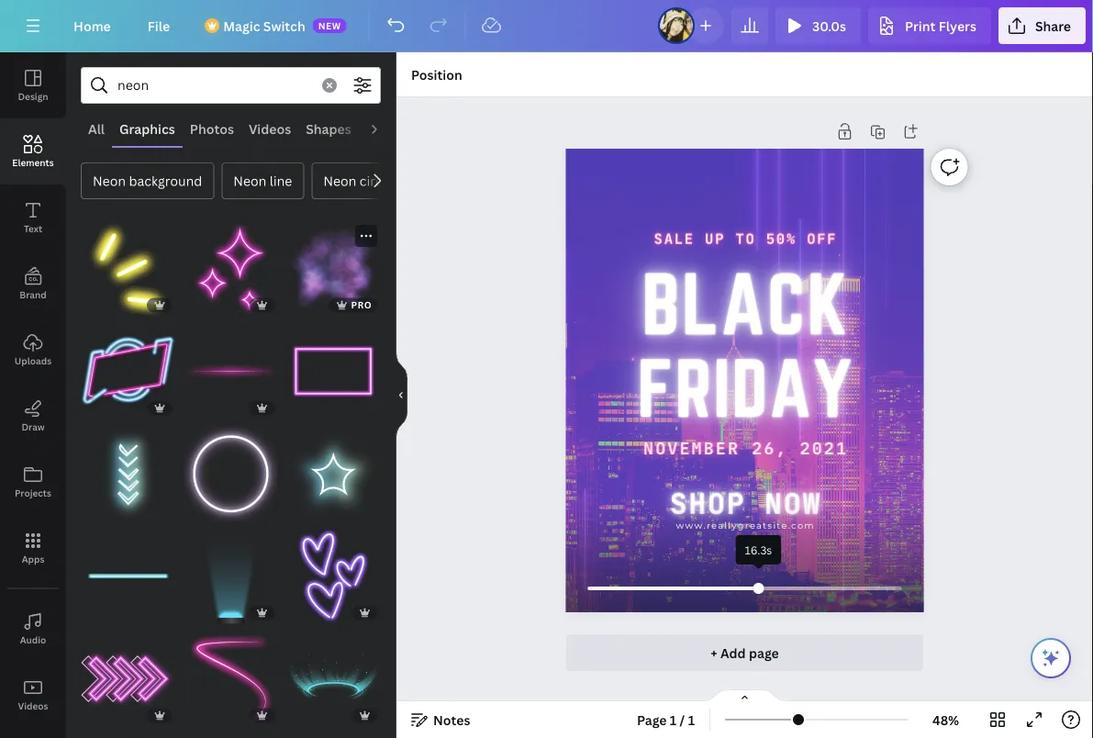 Task type: describe. For each thing, give the bounding box(es) containing it.
basic neon rectangle image
[[286, 324, 381, 419]]

Search elements search field
[[117, 68, 311, 103]]

friday
[[637, 345, 854, 431]]

neon circle button
[[311, 162, 406, 199]]

neon background button
[[81, 162, 214, 199]]

+ add page
[[711, 644, 779, 661]]

1 1 from the left
[[670, 711, 677, 728]]

sale up to 50% off
[[654, 230, 837, 247]]

magic switch
[[223, 17, 305, 34]]

www.reallygreatsite.com
[[676, 520, 815, 531]]

50%
[[766, 230, 797, 247]]

line
[[270, 172, 292, 190]]

page 1 / 1
[[637, 711, 695, 728]]

48%
[[933, 711, 959, 728]]

1 vertical spatial audio button
[[0, 596, 66, 662]]

Seek bar range field
[[566, 565, 924, 612]]

yellow neon expression mark surprise image
[[81, 221, 176, 316]]

graphics button
[[112, 111, 182, 146]]

emoji symbol neon illustration image
[[183, 734, 278, 738]]

switch
[[263, 17, 305, 34]]

share button
[[999, 7, 1086, 44]]

sparkling star neon image
[[183, 221, 278, 316]]

projects button
[[0, 449, 66, 515]]

canva assistant image
[[1040, 647, 1062, 669]]

draw
[[21, 420, 45, 433]]

uploads button
[[0, 317, 66, 383]]

/
[[680, 711, 685, 728]]

page
[[749, 644, 779, 661]]

home
[[73, 17, 111, 34]]

add
[[721, 644, 746, 661]]

position
[[411, 66, 462, 83]]

pink neon swirl image
[[183, 631, 278, 726]]

file button
[[133, 7, 185, 44]]

purple neon love decoration image
[[286, 529, 381, 624]]

photos button
[[182, 111, 241, 146]]

0 vertical spatial audio button
[[359, 111, 410, 146]]

notes button
[[404, 705, 478, 734]]

background
[[129, 172, 202, 190]]

all button
[[81, 111, 112, 146]]

up
[[705, 230, 725, 247]]

neon line
[[233, 172, 292, 190]]

page
[[637, 711, 667, 728]]

26,
[[752, 438, 788, 458]]

neon circle
[[323, 172, 394, 190]]

shapes
[[306, 120, 351, 137]]

elements
[[12, 156, 54, 168]]

videos inside side panel tab list
[[18, 699, 48, 712]]

file
[[148, 17, 170, 34]]

draw button
[[0, 383, 66, 449]]

shop now
[[670, 486, 822, 521]]

48% button
[[916, 705, 976, 734]]



Task type: vqa. For each thing, say whether or not it's contained in the screenshot.
2/3 within the Knorr chicken seasoning 2/3 of water to pot you pick Queso fresco Olive Oil
no



Task type: locate. For each thing, give the bounding box(es) containing it.
circle
[[360, 172, 394, 190]]

group
[[81, 221, 176, 316], [183, 221, 278, 316], [81, 313, 176, 419], [183, 313, 278, 419], [286, 324, 381, 419], [183, 415, 278, 521], [81, 426, 176, 521], [286, 426, 381, 521], [183, 518, 278, 624], [81, 529, 176, 624], [286, 529, 381, 624], [183, 620, 278, 726], [286, 620, 381, 726], [81, 631, 176, 726], [183, 723, 278, 738], [355, 723, 377, 738], [81, 734, 176, 738]]

off
[[807, 230, 837, 247]]

2021
[[800, 438, 848, 458]]

neon left the circle
[[323, 172, 357, 190]]

audio inside side panel tab list
[[20, 633, 46, 646]]

projects
[[15, 487, 51, 499]]

brand button
[[0, 251, 66, 317]]

colorful spotlight image
[[183, 529, 278, 624]]

1 horizontal spatial 1
[[688, 711, 695, 728]]

apps button
[[0, 515, 66, 581]]

hide image
[[396, 351, 408, 439]]

now
[[765, 486, 822, 521]]

neon for neon background
[[93, 172, 126, 190]]

audio up the circle
[[366, 120, 403, 137]]

0 horizontal spatial neon
[[93, 172, 126, 190]]

home link
[[59, 7, 126, 44]]

uploads
[[15, 354, 52, 367]]

neon frame image
[[81, 324, 176, 419]]

text
[[24, 222, 42, 235]]

print
[[905, 17, 936, 34]]

apps
[[22, 553, 44, 565]]

arrow neon light image
[[81, 631, 176, 726]]

to
[[736, 230, 756, 247]]

2 horizontal spatial neon
[[323, 172, 357, 190]]

flyers
[[939, 17, 977, 34]]

30.0s button
[[776, 7, 861, 44]]

1 horizontal spatial neon
[[233, 172, 267, 190]]

blur neon image
[[286, 221, 381, 316]]

0 horizontal spatial audio
[[20, 633, 46, 646]]

neon inside neon background button
[[93, 172, 126, 190]]

audio button
[[359, 111, 410, 146], [0, 596, 66, 662]]

2 neon line design image from the left
[[286, 426, 381, 521]]

+ add page button
[[566, 634, 924, 671]]

text button
[[0, 185, 66, 251]]

2 1 from the left
[[688, 711, 695, 728]]

magic
[[223, 17, 260, 34]]

print flyers button
[[868, 7, 991, 44]]

share
[[1035, 17, 1071, 34]]

1 vertical spatial videos button
[[0, 662, 66, 728]]

november
[[644, 438, 740, 458]]

neon down all button
[[93, 172, 126, 190]]

new
[[318, 19, 341, 32]]

all
[[88, 120, 105, 137]]

0 horizontal spatial videos
[[18, 699, 48, 712]]

design
[[18, 90, 48, 102]]

1 neon line design image from the left
[[81, 426, 176, 521]]

design button
[[0, 52, 66, 118]]

neon inside neon line 'button'
[[233, 172, 267, 190]]

black
[[642, 258, 850, 349]]

audio button down apps
[[0, 596, 66, 662]]

audio button up the circle
[[359, 111, 410, 146]]

0 horizontal spatial videos button
[[0, 662, 66, 728]]

1 right "/"
[[688, 711, 695, 728]]

1 neon from the left
[[93, 172, 126, 190]]

1 horizontal spatial audio button
[[359, 111, 410, 146]]

neon line design image
[[81, 426, 176, 521], [286, 426, 381, 521]]

position button
[[404, 60, 470, 89]]

side panel tab list
[[0, 52, 66, 728]]

neon for neon line
[[233, 172, 267, 190]]

videos button
[[241, 111, 299, 146], [0, 662, 66, 728]]

1 horizontal spatial neon line design image
[[286, 426, 381, 521]]

0 vertical spatial videos button
[[241, 111, 299, 146]]

pro group
[[286, 221, 381, 316]]

1 horizontal spatial videos button
[[241, 111, 299, 146]]

videos
[[249, 120, 291, 137], [18, 699, 48, 712]]

1
[[670, 711, 677, 728], [688, 711, 695, 728]]

november 26, 2021
[[644, 438, 848, 458]]

0 horizontal spatial 1
[[670, 711, 677, 728]]

neon inside neon circle button
[[323, 172, 357, 190]]

1 horizontal spatial audio
[[366, 120, 403, 137]]

pro
[[351, 299, 372, 311]]

1 left "/"
[[670, 711, 677, 728]]

neon
[[93, 172, 126, 190], [233, 172, 267, 190], [323, 172, 357, 190]]

neon light circle effect image
[[286, 631, 381, 726]]

audio down apps
[[20, 633, 46, 646]]

graphics
[[119, 120, 175, 137]]

photos
[[190, 120, 234, 137]]

1 vertical spatial audio
[[20, 633, 46, 646]]

neon line button
[[222, 162, 304, 199]]

+
[[711, 644, 717, 661]]

audio
[[366, 120, 403, 137], [20, 633, 46, 646]]

2 neon from the left
[[233, 172, 267, 190]]

1 vertical spatial videos
[[18, 699, 48, 712]]

notes
[[433, 711, 470, 728]]

glowing pink neon line light image
[[183, 324, 278, 419]]

main menu bar
[[0, 0, 1093, 52]]

purple neon circle image
[[183, 426, 278, 521]]

0 vertical spatial audio
[[366, 120, 403, 137]]

1 horizontal spatial videos
[[249, 120, 291, 137]]

30.0s
[[812, 17, 846, 34]]

neon background
[[93, 172, 202, 190]]

0 vertical spatial videos
[[249, 120, 291, 137]]

basic neon line image
[[81, 529, 176, 624]]

shop
[[670, 486, 746, 521]]

elements button
[[0, 118, 66, 185]]

sale
[[654, 230, 695, 247]]

0 horizontal spatial neon line design image
[[81, 426, 176, 521]]

0 horizontal spatial audio button
[[0, 596, 66, 662]]

neon for neon circle
[[323, 172, 357, 190]]

shapes button
[[299, 111, 359, 146]]

3 neon from the left
[[323, 172, 357, 190]]

neon left line
[[233, 172, 267, 190]]

red neon power lightning sign image
[[81, 734, 176, 738]]

brand
[[20, 288, 47, 301]]

show pages image
[[701, 688, 789, 703]]

print flyers
[[905, 17, 977, 34]]



